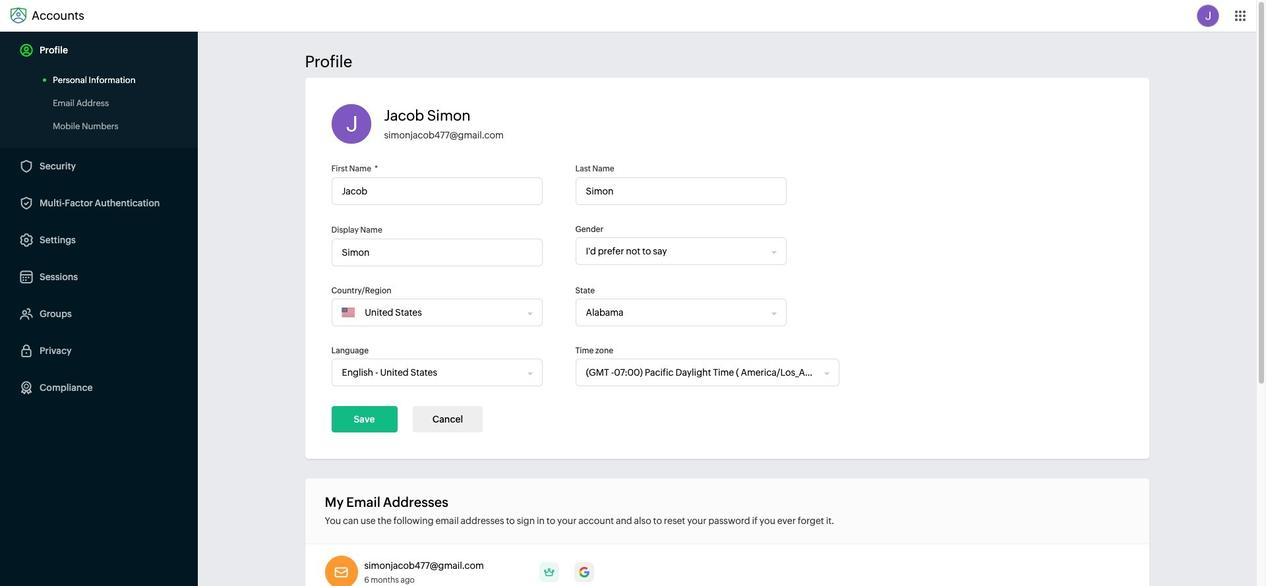 Task type: describe. For each thing, give the bounding box(es) containing it.
primary image
[[540, 563, 559, 583]]



Task type: vqa. For each thing, say whether or not it's contained in the screenshot.
"IN." in configure and use a hardware security key for additional verification during sign-in.
no



Task type: locate. For each thing, give the bounding box(es) containing it.
None text field
[[332, 177, 543, 205]]

None field
[[576, 238, 772, 265], [355, 300, 523, 326], [576, 300, 772, 326], [332, 360, 528, 386], [576, 360, 825, 386], [576, 238, 772, 265], [355, 300, 523, 326], [576, 300, 772, 326], [332, 360, 528, 386], [576, 360, 825, 386]]

None text field
[[576, 177, 787, 205], [332, 239, 543, 267], [576, 177, 787, 205], [332, 239, 543, 267]]



